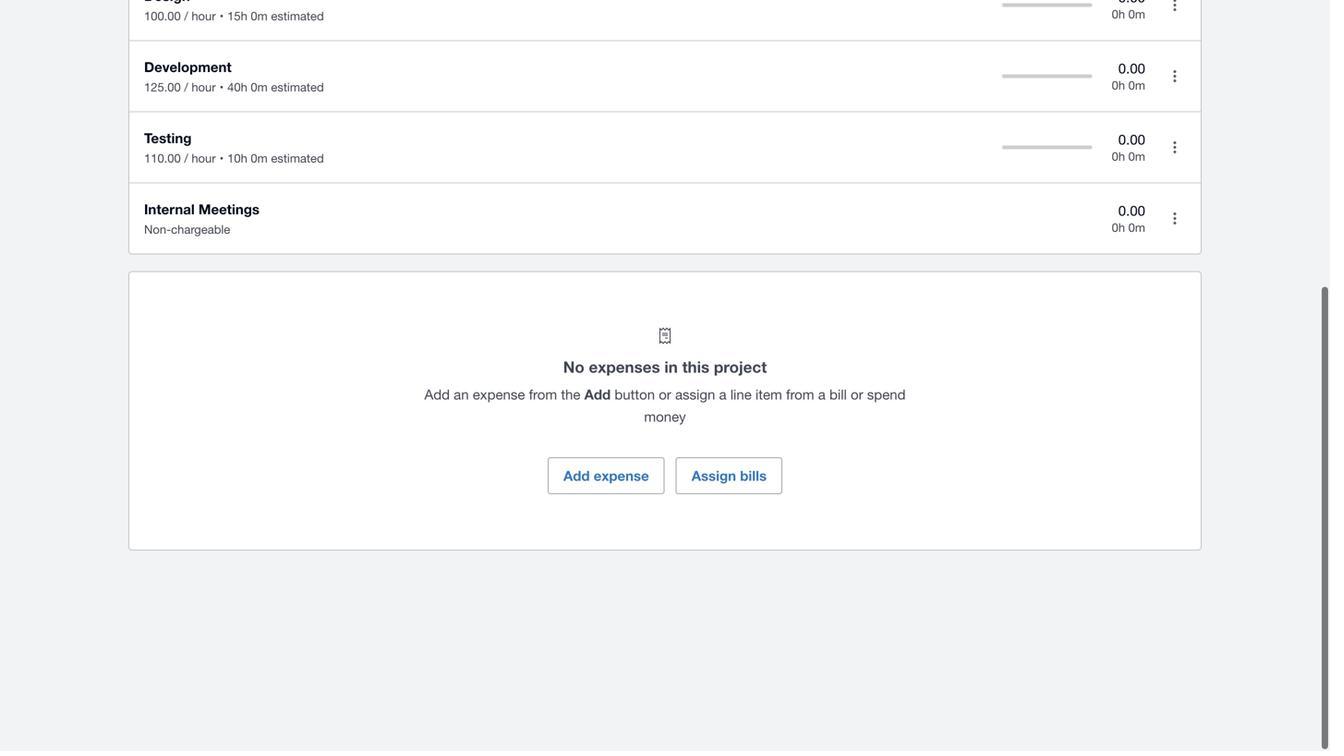 Task type: locate. For each thing, give the bounding box(es) containing it.
2 vertical spatial /
[[184, 151, 188, 165]]

0 vertical spatial more options image
[[1157, 58, 1194, 95]]

/
[[184, 9, 188, 23], [184, 80, 188, 94], [184, 151, 188, 165]]

0 horizontal spatial from
[[529, 386, 557, 403]]

hour
[[192, 9, 216, 23], [192, 80, 216, 94], [192, 151, 216, 165]]

0 vertical spatial hour
[[192, 9, 216, 23]]

1 vertical spatial estimated
[[271, 80, 324, 94]]

hour inside the testing 110.00 / hour • 10h 0m estimated
[[192, 151, 216, 165]]

0h 0m
[[1112, 7, 1146, 21]]

/ right 100.00
[[184, 9, 188, 23]]

• left 10h on the top left
[[220, 151, 224, 165]]

1 horizontal spatial from
[[787, 386, 815, 403]]

125.00
[[144, 80, 181, 94]]

more options image for internal meetings
[[1157, 200, 1194, 237]]

add
[[425, 386, 450, 403], [585, 386, 611, 403], [564, 468, 590, 484]]

expense down money
[[594, 468, 650, 484]]

1 vertical spatial /
[[184, 80, 188, 94]]

2 vertical spatial estimated
[[271, 151, 324, 165]]

2 hour from the top
[[192, 80, 216, 94]]

• for development
[[220, 80, 224, 94]]

2 vertical spatial more options image
[[1157, 200, 1194, 237]]

3 hour from the top
[[192, 151, 216, 165]]

1 more options image from the top
[[1157, 58, 1194, 95]]

1 0.00 0h 0m from the top
[[1112, 60, 1146, 92]]

0 horizontal spatial or
[[659, 386, 672, 403]]

from right item
[[787, 386, 815, 403]]

1 horizontal spatial a
[[819, 386, 826, 403]]

more options image
[[1157, 58, 1194, 95], [1157, 129, 1194, 166], [1157, 200, 1194, 237]]

hour left 10h on the top left
[[192, 151, 216, 165]]

• for testing
[[220, 151, 224, 165]]

spend
[[868, 386, 906, 403]]

from left the
[[529, 386, 557, 403]]

or right the bill at the bottom
[[851, 386, 864, 403]]

add for an
[[425, 386, 450, 403]]

4 0h from the top
[[1112, 220, 1126, 235]]

money
[[645, 409, 686, 425]]

add for expense
[[564, 468, 590, 484]]

/ right 110.00
[[184, 151, 188, 165]]

3 0.00 from the top
[[1119, 203, 1146, 219]]

1 from from the left
[[529, 386, 557, 403]]

add inside button
[[564, 468, 590, 484]]

2 0.00 0h 0m from the top
[[1112, 131, 1146, 163]]

expense right the "an"
[[473, 386, 525, 403]]

/ inside development 125.00 / hour • 40h 0m estimated
[[184, 80, 188, 94]]

1 horizontal spatial or
[[851, 386, 864, 403]]

0 horizontal spatial expense
[[473, 386, 525, 403]]

bills
[[741, 468, 767, 484]]

a
[[720, 386, 727, 403], [819, 386, 826, 403]]

2 vertical spatial 0.00
[[1119, 203, 1146, 219]]

1 vertical spatial more options image
[[1157, 129, 1194, 166]]

hour left 15h
[[192, 9, 216, 23]]

0.00
[[1119, 60, 1146, 76], [1119, 131, 1146, 148], [1119, 203, 1146, 219]]

add expense button
[[548, 458, 665, 495]]

1 / from the top
[[184, 9, 188, 23]]

• inside the testing 110.00 / hour • 10h 0m estimated
[[220, 151, 224, 165]]

0 vertical spatial 0.00
[[1119, 60, 1146, 76]]

estimated for development
[[271, 80, 324, 94]]

from
[[529, 386, 557, 403], [787, 386, 815, 403]]

project
[[714, 358, 767, 376]]

• left 15h
[[220, 9, 224, 23]]

/ down development
[[184, 80, 188, 94]]

assign bills link
[[676, 458, 783, 495]]

0 vertical spatial 0.00 0h 0m
[[1112, 60, 1146, 92]]

2 • from the top
[[220, 80, 224, 94]]

estimated
[[271, 9, 324, 23], [271, 80, 324, 94], [271, 151, 324, 165]]

2 0.00 from the top
[[1119, 131, 1146, 148]]

1 hour from the top
[[192, 9, 216, 23]]

2 more options image from the top
[[1157, 129, 1194, 166]]

110.00
[[144, 151, 181, 165]]

internal meetings non-chargeable
[[144, 201, 260, 237]]

estimated for testing
[[271, 151, 324, 165]]

1 vertical spatial hour
[[192, 80, 216, 94]]

a left the bill at the bottom
[[819, 386, 826, 403]]

no
[[564, 358, 585, 376]]

add right the
[[585, 386, 611, 403]]

0.00 0h 0m
[[1112, 60, 1146, 92], [1112, 131, 1146, 163], [1112, 203, 1146, 235]]

1 • from the top
[[220, 9, 224, 23]]

2 / from the top
[[184, 80, 188, 94]]

•
[[220, 9, 224, 23], [220, 80, 224, 94], [220, 151, 224, 165]]

hour down development
[[192, 80, 216, 94]]

a left 'line'
[[720, 386, 727, 403]]

assign
[[692, 468, 737, 484]]

2 or from the left
[[851, 386, 864, 403]]

add left the "an"
[[425, 386, 450, 403]]

3 estimated from the top
[[271, 151, 324, 165]]

2 0h from the top
[[1112, 78, 1126, 92]]

estimated right 10h on the top left
[[271, 151, 324, 165]]

0m inside development 125.00 / hour • 40h 0m estimated
[[251, 80, 268, 94]]

1 horizontal spatial expense
[[594, 468, 650, 484]]

/ for development
[[184, 80, 188, 94]]

• inside development 125.00 / hour • 40h 0m estimated
[[220, 80, 224, 94]]

or up money
[[659, 386, 672, 403]]

no expenses in this project
[[564, 358, 767, 376]]

1 vertical spatial 0.00
[[1119, 131, 1146, 148]]

0 vertical spatial expense
[[473, 386, 525, 403]]

0 vertical spatial estimated
[[271, 9, 324, 23]]

/ for testing
[[184, 151, 188, 165]]

0h
[[1112, 7, 1126, 21], [1112, 78, 1126, 92], [1112, 149, 1126, 163], [1112, 220, 1126, 235]]

hour inside development 125.00 / hour • 40h 0m estimated
[[192, 80, 216, 94]]

2 vertical spatial •
[[220, 151, 224, 165]]

estimated right 40h
[[271, 80, 324, 94]]

1 vertical spatial 0.00 0h 0m
[[1112, 131, 1146, 163]]

0m
[[1129, 7, 1146, 21], [251, 9, 268, 23], [1129, 78, 1146, 92], [251, 80, 268, 94], [1129, 149, 1146, 163], [251, 151, 268, 165], [1129, 220, 1146, 235]]

2 vertical spatial 0.00 0h 0m
[[1112, 203, 1146, 235]]

3 0.00 0h 0m from the top
[[1112, 203, 1146, 235]]

2 vertical spatial hour
[[192, 151, 216, 165]]

1 a from the left
[[720, 386, 727, 403]]

3 / from the top
[[184, 151, 188, 165]]

or
[[659, 386, 672, 403], [851, 386, 864, 403]]

• left 40h
[[220, 80, 224, 94]]

2 estimated from the top
[[271, 80, 324, 94]]

0 vertical spatial /
[[184, 9, 188, 23]]

3 more options image from the top
[[1157, 200, 1194, 237]]

add down the
[[564, 468, 590, 484]]

0 horizontal spatial a
[[720, 386, 727, 403]]

estimated right 15h
[[271, 9, 324, 23]]

estimated inside the testing 110.00 / hour • 10h 0m estimated
[[271, 151, 324, 165]]

0.00 for testing
[[1119, 131, 1146, 148]]

/ inside the testing 110.00 / hour • 10h 0m estimated
[[184, 151, 188, 165]]

1 vertical spatial expense
[[594, 468, 650, 484]]

0 vertical spatial •
[[220, 9, 224, 23]]

expense
[[473, 386, 525, 403], [594, 468, 650, 484]]

1 0h from the top
[[1112, 7, 1126, 21]]

estimated inside development 125.00 / hour • 40h 0m estimated
[[271, 80, 324, 94]]

expense inside add an expense from the add button or assign a line item from a bill or spend money
[[473, 386, 525, 403]]

1 0.00 from the top
[[1119, 60, 1146, 76]]

1 or from the left
[[659, 386, 672, 403]]

1 vertical spatial •
[[220, 80, 224, 94]]

3 • from the top
[[220, 151, 224, 165]]



Task type: describe. For each thing, give the bounding box(es) containing it.
add expense
[[564, 468, 650, 484]]

hour for development
[[192, 80, 216, 94]]

this
[[683, 358, 710, 376]]

more options image for testing
[[1157, 129, 1194, 166]]

testing 110.00 / hour • 10h 0m estimated
[[144, 130, 324, 165]]

development 125.00 / hour • 40h 0m estimated
[[144, 59, 324, 94]]

100.00
[[144, 9, 181, 23]]

10h
[[227, 151, 248, 165]]

bill
[[830, 386, 847, 403]]

non-
[[144, 222, 171, 237]]

15h
[[227, 9, 248, 23]]

2 a from the left
[[819, 386, 826, 403]]

the
[[561, 386, 581, 403]]

in
[[665, 358, 678, 376]]

development
[[144, 59, 232, 75]]

0m inside the testing 110.00 / hour • 10h 0m estimated
[[251, 151, 268, 165]]

2 from from the left
[[787, 386, 815, 403]]

more options image
[[1157, 0, 1194, 24]]

expenses
[[589, 358, 661, 376]]

assign
[[676, 386, 716, 403]]

100.00 / hour • 15h 0m estimated
[[144, 9, 324, 23]]

more options image for development
[[1157, 58, 1194, 95]]

button
[[615, 386, 655, 403]]

testing
[[144, 130, 192, 147]]

hour for testing
[[192, 151, 216, 165]]

expense inside add expense button
[[594, 468, 650, 484]]

an
[[454, 386, 469, 403]]

item
[[756, 386, 783, 403]]

add an expense from the add button or assign a line item from a bill or spend money
[[425, 386, 906, 425]]

0.00 for development
[[1119, 60, 1146, 76]]

assign bills
[[692, 468, 767, 484]]

internal
[[144, 201, 195, 218]]

0.00 0h 0m for development
[[1112, 60, 1146, 92]]

40h
[[227, 80, 248, 94]]

line
[[731, 386, 752, 403]]

meetings
[[199, 201, 260, 218]]

chargeable
[[171, 222, 230, 237]]

1 estimated from the top
[[271, 9, 324, 23]]

3 0h from the top
[[1112, 149, 1126, 163]]

0.00 0h 0m for testing
[[1112, 131, 1146, 163]]



Task type: vqa. For each thing, say whether or not it's contained in the screenshot.
from to the right
yes



